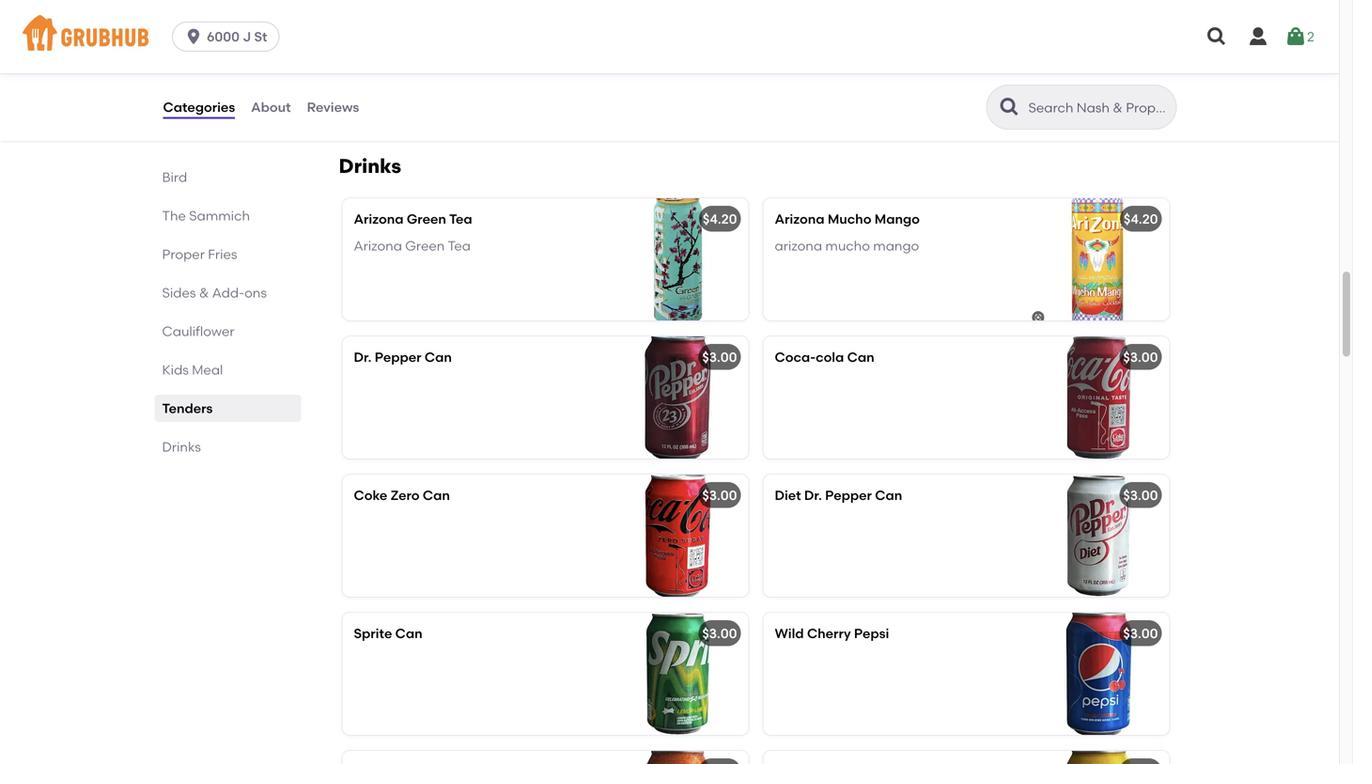 Task type: locate. For each thing, give the bounding box(es) containing it.
cherry
[[808, 626, 851, 642]]

0 horizontal spatial $4.20
[[703, 211, 738, 227]]

0 vertical spatial arizona green tea
[[354, 211, 473, 227]]

zero
[[391, 488, 420, 504]]

1 vertical spatial tea
[[448, 238, 471, 254]]

kids meal
[[162, 362, 223, 378]]

1 vertical spatial pepper
[[826, 488, 872, 504]]

1 $4.20 from the left
[[703, 211, 738, 227]]

coca-cola can
[[775, 349, 875, 365]]

svg image inside 2 button
[[1285, 25, 1308, 48]]

1 vertical spatial arizona green tea
[[354, 238, 471, 254]]

green
[[407, 211, 446, 227], [405, 238, 445, 254]]

sprite can
[[354, 626, 423, 642]]

meal
[[192, 362, 223, 378]]

arizona for arizona
[[775, 211, 825, 227]]

pepper
[[375, 349, 422, 365], [826, 488, 872, 504]]

categories
[[163, 99, 235, 115]]

1 horizontal spatial pepper
[[826, 488, 872, 504]]

&
[[199, 285, 209, 301]]

mango
[[874, 238, 920, 254]]

sprite can image
[[608, 613, 749, 735]]

$4.20 for mango
[[1124, 211, 1159, 227]]

6000 j st
[[207, 29, 267, 45]]

arizona
[[354, 211, 404, 227], [775, 211, 825, 227], [354, 238, 402, 254]]

$4.20 for tea
[[703, 211, 738, 227]]

cauliflower
[[162, 323, 235, 339]]

wild
[[775, 626, 804, 642]]

reviews button
[[306, 73, 360, 141]]

3 svg image from the left
[[1285, 25, 1308, 48]]

dr.
[[354, 349, 372, 365], [805, 488, 822, 504]]

2
[[1308, 29, 1315, 45]]

1 horizontal spatial drinks
[[339, 154, 401, 178]]

drinks
[[339, 154, 401, 178], [162, 439, 201, 455]]

2 horizontal spatial svg image
[[1285, 25, 1308, 48]]

coke
[[354, 488, 388, 504]]

svg image
[[184, 27, 203, 46]]

mucho
[[826, 238, 870, 254]]

0 horizontal spatial svg image
[[1206, 25, 1229, 48]]

sprite
[[354, 626, 392, 642]]

2 arizona green tea from the top
[[354, 238, 471, 254]]

main navigation navigation
[[0, 0, 1340, 73]]

proper fries
[[162, 246, 237, 262]]

1 horizontal spatial dr.
[[805, 488, 822, 504]]

st
[[254, 29, 267, 45]]

arizona
[[775, 238, 823, 254]]

arizona mucho mango image
[[1029, 198, 1170, 321]]

svg image
[[1206, 25, 1229, 48], [1248, 25, 1270, 48], [1285, 25, 1308, 48]]

sides
[[162, 285, 196, 301]]

tea
[[449, 211, 473, 227], [448, 238, 471, 254]]

arizona for arizona
[[354, 211, 404, 227]]

0 vertical spatial dr.
[[354, 349, 372, 365]]

$4.20
[[703, 211, 738, 227], [1124, 211, 1159, 227]]

0 vertical spatial pepper
[[375, 349, 422, 365]]

6000
[[207, 29, 240, 45]]

2 $4.20 from the left
[[1124, 211, 1159, 227]]

2 button
[[1285, 20, 1315, 54]]

1 horizontal spatial $4.20
[[1124, 211, 1159, 227]]

0 vertical spatial drinks
[[339, 154, 401, 178]]

fries
[[208, 246, 237, 262]]

can
[[425, 349, 452, 365], [848, 349, 875, 365], [423, 488, 450, 504], [876, 488, 903, 504], [395, 626, 423, 642]]

coca-cola can image
[[1029, 337, 1170, 459]]

drinks down reviews button
[[339, 154, 401, 178]]

bird
[[162, 169, 187, 185]]

mango
[[875, 211, 920, 227]]

$3.00
[[703, 349, 738, 365], [1124, 349, 1159, 365], [703, 488, 738, 504], [1124, 488, 1159, 504], [703, 626, 738, 642], [1124, 626, 1159, 642]]

kids
[[162, 362, 189, 378]]

1 vertical spatial green
[[405, 238, 445, 254]]

$3.00 for coca-cola can
[[1124, 349, 1159, 365]]

categories button
[[162, 73, 236, 141]]

reviews
[[307, 99, 359, 115]]

Search Nash & Proper | The Line search field
[[1027, 99, 1171, 117]]

sammich
[[189, 208, 250, 224]]

1 horizontal spatial svg image
[[1248, 25, 1270, 48]]

0 horizontal spatial drinks
[[162, 439, 201, 455]]

about
[[251, 99, 291, 115]]

cola
[[816, 349, 844, 365]]

arizona green tea
[[354, 211, 473, 227], [354, 238, 471, 254]]

1 vertical spatial dr.
[[805, 488, 822, 504]]

drinks down tenders
[[162, 439, 201, 455]]



Task type: describe. For each thing, give the bounding box(es) containing it.
proper
[[162, 246, 205, 262]]

sides & add-ons
[[162, 285, 267, 301]]

2 svg image from the left
[[1248, 25, 1270, 48]]

$3.00 for diet dr. pepper can
[[1124, 488, 1159, 504]]

jumbo tenders (3) image
[[608, 0, 749, 115]]

diet dr. pepper can
[[775, 488, 903, 504]]

coca-
[[775, 349, 816, 365]]

tenders
[[162, 400, 213, 416]]

search icon image
[[999, 96, 1021, 118]]

diet
[[775, 488, 802, 504]]

$3.00 for dr. pepper can
[[703, 349, 738, 365]]

wild cherry pepsi
[[775, 626, 890, 642]]

j
[[243, 29, 251, 45]]

0 horizontal spatial pepper
[[375, 349, 422, 365]]

dr. pepper can image
[[608, 337, 749, 459]]

$3.00 for wild cherry pepsi
[[1124, 626, 1159, 642]]

can for dr. pepper can
[[425, 349, 452, 365]]

1 svg image from the left
[[1206, 25, 1229, 48]]

6000 j st button
[[172, 22, 287, 52]]

1 arizona green tea from the top
[[354, 211, 473, 227]]

pepsi
[[854, 626, 890, 642]]

sunkist orange can image
[[608, 751, 749, 764]]

diet dr. pepper can image
[[1029, 475, 1170, 597]]

can for coca-cola can
[[848, 349, 875, 365]]

$3.00 for sprite can
[[703, 626, 738, 642]]

0 vertical spatial tea
[[449, 211, 473, 227]]

arizona mucho mango
[[775, 238, 920, 254]]

0 vertical spatial green
[[407, 211, 446, 227]]

0 horizontal spatial dr.
[[354, 349, 372, 365]]

dr. pepper can
[[354, 349, 452, 365]]

mucho
[[828, 211, 872, 227]]

wild cherry pepsi image
[[1029, 613, 1170, 735]]

add-
[[212, 285, 245, 301]]

arizona mucho mango
[[775, 211, 920, 227]]

ons
[[245, 285, 267, 301]]

coke zero can image
[[608, 475, 749, 597]]

the
[[162, 208, 186, 224]]

the sammich
[[162, 208, 250, 224]]

coke zero can
[[354, 488, 450, 504]]

can for coke zero can
[[423, 488, 450, 504]]

arizona green tea image
[[608, 198, 749, 321]]

1 vertical spatial drinks
[[162, 439, 201, 455]]

fanta pineapple can image
[[1029, 751, 1170, 764]]

about button
[[250, 73, 292, 141]]

$3.00 for coke zero can
[[703, 488, 738, 504]]



Task type: vqa. For each thing, say whether or not it's contained in the screenshot.
"search icon"
yes



